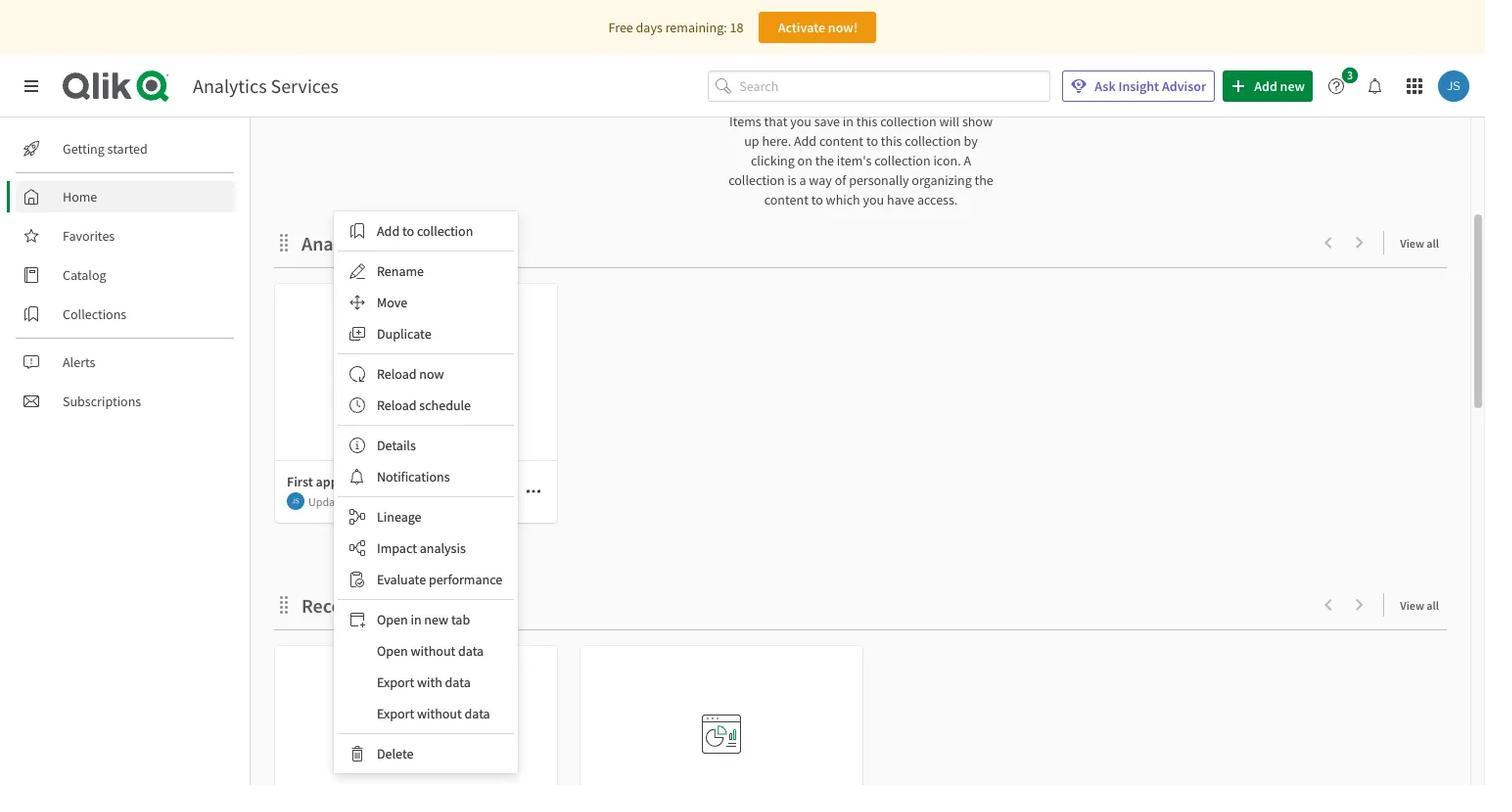 Task type: locate. For each thing, give the bounding box(es) containing it.
favorites link
[[16, 220, 235, 252]]

recently used link
[[302, 593, 426, 618]]

impact analysis button
[[338, 533, 514, 564]]

catalog
[[63, 266, 106, 284]]

all for analytics to explore
[[1427, 236, 1439, 251]]

data down export with data button
[[465, 705, 490, 723]]

0 vertical spatial without
[[411, 642, 455, 660]]

1 vertical spatial reload
[[377, 396, 417, 414]]

1 vertical spatial content
[[764, 191, 809, 209]]

the right on
[[815, 152, 834, 169]]

data inside export without data button
[[465, 705, 490, 723]]

you
[[790, 113, 812, 130], [863, 191, 884, 209]]

notifications button
[[338, 461, 514, 492]]

0 vertical spatial in
[[843, 113, 854, 130]]

this up personally
[[881, 132, 902, 150]]

1 move collection image from the top
[[274, 233, 294, 252]]

insight
[[1118, 77, 1159, 95]]

open without data link
[[338, 635, 514, 667]]

analytics
[[193, 73, 267, 98], [302, 231, 378, 256]]

first app
[[287, 473, 338, 490]]

0 vertical spatial add
[[794, 132, 817, 150]]

add inside items that you save in this collection will show up here. add content to this collection by clicking on the item's collection icon. a collection is a way of personally organizing the content to which you have access.
[[794, 132, 817, 150]]

0 vertical spatial you
[[790, 113, 812, 130]]

you right "that"
[[790, 113, 812, 130]]

collection
[[880, 113, 937, 130], [905, 132, 961, 150], [874, 152, 931, 169], [729, 171, 785, 189], [417, 222, 473, 240]]

in right save
[[843, 113, 854, 130]]

export up delete
[[377, 705, 414, 723]]

reload left now
[[377, 365, 417, 383]]

2 vertical spatial data
[[465, 705, 490, 723]]

the down by
[[975, 171, 994, 189]]

jacob simon image
[[287, 492, 304, 510]]

0 vertical spatial the
[[815, 152, 834, 169]]

0 horizontal spatial content
[[764, 191, 809, 209]]

rename
[[377, 262, 424, 280]]

move collection image for analytics
[[274, 233, 294, 252]]

0 vertical spatial reload
[[377, 365, 417, 383]]

analytics to explore
[[302, 231, 467, 256]]

notifications
[[377, 468, 450, 486]]

Search text field
[[739, 70, 1051, 102]]

1 vertical spatial export
[[377, 705, 414, 723]]

delete button
[[338, 738, 514, 769]]

activate now! link
[[759, 12, 877, 43]]

data inside open without data link
[[458, 642, 484, 660]]

2 reload from the top
[[377, 396, 417, 414]]

content up item's
[[819, 132, 864, 150]]

open in new tab
[[377, 611, 470, 629]]

1 vertical spatial analytics
[[302, 231, 378, 256]]

analytics services
[[193, 73, 339, 98]]

without for export
[[417, 705, 462, 723]]

navigation pane element
[[0, 125, 250, 425]]

2 all from the top
[[1427, 598, 1439, 613]]

2 move collection image from the top
[[274, 595, 294, 614]]

0 horizontal spatial analytics
[[193, 73, 267, 98]]

reload inside button
[[377, 365, 417, 383]]

0 vertical spatial this
[[856, 113, 878, 130]]

1 vertical spatial all
[[1427, 598, 1439, 613]]

1 open from the top
[[377, 611, 408, 629]]

1 vertical spatial add
[[377, 222, 400, 240]]

1 view all from the top
[[1400, 236, 1439, 251]]

add
[[794, 132, 817, 150], [377, 222, 400, 240]]

1 reload from the top
[[377, 365, 417, 383]]

collection up rename button
[[417, 222, 473, 240]]

0 vertical spatial export
[[377, 674, 414, 691]]

0 vertical spatial open
[[377, 611, 408, 629]]

first
[[287, 473, 313, 490]]

0 vertical spatial data
[[458, 642, 484, 660]]

1 horizontal spatial this
[[881, 132, 902, 150]]

data for export with data
[[445, 674, 471, 691]]

with
[[417, 674, 442, 691]]

export left with
[[377, 674, 414, 691]]

data
[[458, 642, 484, 660], [445, 674, 471, 691], [465, 705, 490, 723]]

0 vertical spatial analytics
[[193, 73, 267, 98]]

0 vertical spatial move collection image
[[274, 233, 294, 252]]

1 vertical spatial in
[[411, 611, 422, 629]]

0 vertical spatial view all
[[1400, 236, 1439, 251]]

0 horizontal spatial in
[[411, 611, 422, 629]]

ask insight advisor
[[1095, 77, 1206, 95]]

without down new
[[411, 642, 455, 660]]

1 horizontal spatial the
[[975, 171, 994, 189]]

2,
[[375, 494, 384, 509]]

content down "is" at the right of page
[[764, 191, 809, 209]]

1 vertical spatial open
[[377, 642, 408, 660]]

1 all from the top
[[1427, 236, 1439, 251]]

menu
[[334, 211, 518, 773]]

18
[[730, 19, 743, 36]]

1 vertical spatial data
[[445, 674, 471, 691]]

in inside items that you save in this collection will show up here. add content to this collection by clicking on the item's collection icon. a collection is a way of personally organizing the content to which you have access.
[[843, 113, 854, 130]]

1 vertical spatial move collection image
[[274, 595, 294, 614]]

data for open without data
[[458, 642, 484, 660]]

free
[[609, 19, 633, 36]]

this
[[856, 113, 878, 130], [881, 132, 902, 150]]

reload for reload schedule
[[377, 396, 417, 414]]

add up rename at the left top
[[377, 222, 400, 240]]

0 vertical spatial view
[[1400, 236, 1424, 251]]

without
[[411, 642, 455, 660], [417, 705, 462, 723]]

2 view all link from the top
[[1400, 592, 1447, 617]]

main content
[[243, 0, 1485, 785]]

2 view from the top
[[1400, 598, 1424, 613]]

1 horizontal spatial in
[[843, 113, 854, 130]]

1 vertical spatial you
[[863, 191, 884, 209]]

1 horizontal spatial analytics
[[302, 231, 378, 256]]

1 horizontal spatial you
[[863, 191, 884, 209]]

activate now!
[[778, 19, 858, 36]]

export
[[377, 674, 414, 691], [377, 705, 414, 723]]

2 view all from the top
[[1400, 598, 1439, 613]]

0 horizontal spatial the
[[815, 152, 834, 169]]

add up on
[[794, 132, 817, 150]]

this down the searchbar element on the top of page
[[856, 113, 878, 130]]

app
[[316, 473, 338, 490]]

getting started link
[[16, 133, 235, 164]]

1 horizontal spatial content
[[819, 132, 864, 150]]

favorites
[[63, 227, 115, 245]]

0 vertical spatial view all link
[[1400, 230, 1447, 255]]

data inside export with data button
[[445, 674, 471, 691]]

in
[[843, 113, 854, 130], [411, 611, 422, 629]]

0 horizontal spatial add
[[377, 222, 400, 240]]

a
[[964, 152, 971, 169]]

1 view all link from the top
[[1400, 230, 1447, 255]]

analytics up rename at the left top
[[302, 231, 378, 256]]

reload
[[377, 365, 417, 383], [377, 396, 417, 414]]

collections link
[[16, 299, 235, 330]]

the
[[815, 152, 834, 169], [975, 171, 994, 189]]

jacob simon element
[[287, 492, 304, 510]]

move collection image
[[274, 233, 294, 252], [274, 595, 294, 614]]

data down tab
[[458, 642, 484, 660]]

1 vertical spatial view all
[[1400, 598, 1439, 613]]

without down with
[[417, 705, 462, 723]]

here.
[[762, 132, 791, 150]]

nov
[[353, 494, 373, 509]]

all for recently used
[[1427, 598, 1439, 613]]

1 horizontal spatial add
[[794, 132, 817, 150]]

subscriptions link
[[16, 386, 235, 417]]

clicking
[[751, 152, 795, 169]]

which
[[826, 191, 860, 209]]

you down personally
[[863, 191, 884, 209]]

organizing
[[912, 171, 972, 189]]

personal element
[[400, 444, 432, 476]]

0 vertical spatial all
[[1427, 236, 1439, 251]]

1 vertical spatial view all link
[[1400, 592, 1447, 617]]

reload down reload now
[[377, 396, 417, 414]]

add inside "add to collection" button
[[377, 222, 400, 240]]

remaining:
[[665, 19, 727, 36]]

more actions image
[[526, 484, 541, 499]]

updated nov 2, 2023
[[308, 494, 409, 509]]

open for open in new tab
[[377, 611, 408, 629]]

without inside open without data link
[[411, 642, 455, 660]]

analysis
[[420, 539, 466, 557]]

to
[[866, 132, 878, 150], [811, 191, 823, 209], [402, 222, 414, 240], [382, 231, 400, 256]]

item's
[[837, 152, 872, 169]]

analytics left services
[[193, 73, 267, 98]]

by
[[964, 132, 978, 150]]

data right with
[[445, 674, 471, 691]]

delete
[[377, 745, 414, 763]]

icon.
[[933, 152, 961, 169]]

reload inside button
[[377, 396, 417, 414]]

in left new
[[411, 611, 422, 629]]

all
[[1427, 236, 1439, 251], [1427, 598, 1439, 613]]

alerts
[[63, 353, 95, 371]]

way
[[809, 171, 832, 189]]

without inside export without data button
[[417, 705, 462, 723]]

move button
[[338, 287, 514, 318]]

catalog link
[[16, 259, 235, 291]]

view all link for recently used
[[1400, 592, 1447, 617]]

view all link
[[1400, 230, 1447, 255], [1400, 592, 1447, 617]]

1 vertical spatial view
[[1400, 598, 1424, 613]]

1 export from the top
[[377, 674, 414, 691]]

1 view from the top
[[1400, 236, 1424, 251]]

1 vertical spatial the
[[975, 171, 994, 189]]

2 open from the top
[[377, 642, 408, 660]]

activate
[[778, 19, 825, 36]]

personally
[[849, 171, 909, 189]]

2 export from the top
[[377, 705, 414, 723]]

view for analytics to explore
[[1400, 236, 1424, 251]]

1 vertical spatial without
[[417, 705, 462, 723]]

view all for recently used
[[1400, 598, 1439, 613]]



Task type: vqa. For each thing, say whether or not it's contained in the screenshot.
view all Link associated with Recently used
yes



Task type: describe. For each thing, give the bounding box(es) containing it.
analytics to explore link
[[302, 231, 475, 256]]

reload for reload now
[[377, 365, 417, 383]]

menu containing add to collection
[[334, 211, 518, 773]]

details
[[377, 437, 416, 454]]

0 horizontal spatial you
[[790, 113, 812, 130]]

details button
[[338, 430, 514, 461]]

advisor
[[1162, 77, 1206, 95]]

remove from favorites image
[[494, 484, 510, 499]]

data for export without data
[[465, 705, 490, 723]]

2023
[[386, 494, 409, 509]]

collection down clicking
[[729, 171, 785, 189]]

searchbar element
[[708, 70, 1051, 102]]

in inside menu
[[411, 611, 422, 629]]

move collection image for recently
[[274, 595, 294, 614]]

move
[[377, 294, 407, 311]]

alerts link
[[16, 347, 235, 378]]

reload schedule button
[[338, 390, 514, 421]]

access.
[[917, 191, 958, 209]]

ask
[[1095, 77, 1116, 95]]

analytics for analytics to explore
[[302, 231, 378, 256]]

a
[[799, 171, 806, 189]]

now!
[[828, 19, 858, 36]]

getting started
[[63, 140, 148, 158]]

services
[[271, 73, 339, 98]]

duplicate button
[[338, 318, 514, 350]]

recently used
[[302, 593, 419, 618]]

open for open without data
[[377, 642, 408, 660]]

reload now button
[[338, 358, 514, 390]]

view all for analytics to explore
[[1400, 236, 1439, 251]]

evaluate performance button
[[338, 564, 514, 595]]

impact analysis
[[377, 539, 466, 557]]

without for open
[[411, 642, 455, 660]]

collection inside button
[[417, 222, 473, 240]]

reload schedule
[[377, 396, 471, 414]]

export for export with data
[[377, 674, 414, 691]]

items that you save in this collection will show up here. add content to this collection by clicking on the item's collection icon. a collection is a way of personally organizing the content to which you have access.
[[729, 113, 994, 209]]

home
[[63, 188, 97, 206]]

show
[[962, 113, 993, 130]]

collection up icon.
[[905, 132, 961, 150]]

export for export without data
[[377, 705, 414, 723]]

collections
[[63, 305, 126, 323]]

getting
[[63, 140, 105, 158]]

new
[[424, 611, 448, 629]]

export with data button
[[338, 667, 514, 698]]

updated
[[308, 494, 351, 509]]

evaluate
[[377, 571, 426, 588]]

export with data
[[377, 674, 471, 691]]

analytics services element
[[193, 73, 339, 98]]

lineage
[[377, 508, 421, 526]]

explore
[[404, 231, 467, 256]]

collection up personally
[[874, 152, 931, 169]]

lineage button
[[338, 501, 514, 533]]

0 horizontal spatial this
[[856, 113, 878, 130]]

started
[[107, 140, 148, 158]]

is
[[788, 171, 797, 189]]

export without data button
[[338, 698, 514, 729]]

tab
[[451, 611, 470, 629]]

impact
[[377, 539, 417, 557]]

ask insight advisor button
[[1062, 70, 1215, 102]]

save
[[814, 113, 840, 130]]

0 vertical spatial content
[[819, 132, 864, 150]]

main content containing analytics to explore
[[243, 0, 1485, 785]]

recently
[[302, 593, 374, 618]]

1 vertical spatial this
[[881, 132, 902, 150]]

on
[[797, 152, 812, 169]]

open without data
[[377, 642, 484, 660]]

items
[[729, 113, 761, 130]]

of
[[835, 171, 846, 189]]

to inside button
[[402, 222, 414, 240]]

have
[[887, 191, 915, 209]]

days
[[636, 19, 663, 36]]

view all link for analytics to explore
[[1400, 230, 1447, 255]]

now
[[419, 365, 444, 383]]

duplicate
[[377, 325, 431, 343]]

reload now
[[377, 365, 444, 383]]

free days remaining: 18
[[609, 19, 743, 36]]

subscriptions
[[63, 393, 141, 410]]

home link
[[16, 181, 235, 212]]

will
[[939, 113, 960, 130]]

used
[[378, 593, 419, 618]]

close sidebar menu image
[[23, 78, 39, 94]]

up
[[744, 132, 759, 150]]

evaluate performance
[[377, 571, 502, 588]]

collection down search text box
[[880, 113, 937, 130]]

open in new tab link
[[338, 604, 514, 635]]

export without data
[[377, 705, 490, 723]]

rename button
[[338, 256, 514, 287]]

schedule
[[419, 396, 471, 414]]

view for recently used
[[1400, 598, 1424, 613]]

add to collection
[[377, 222, 473, 240]]

analytics for analytics services
[[193, 73, 267, 98]]

add to collection button
[[338, 215, 514, 247]]



